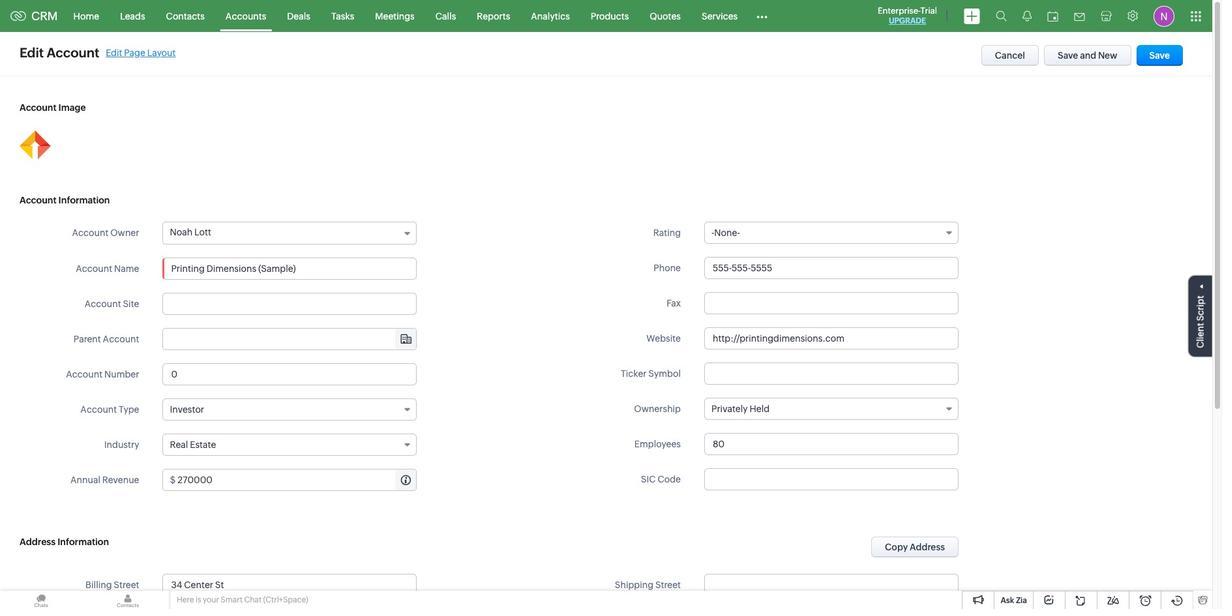 Task type: describe. For each thing, give the bounding box(es) containing it.
investor
[[170, 405, 204, 415]]

layout
[[147, 47, 176, 58]]

billing street
[[86, 580, 139, 590]]

-None- field
[[705, 222, 959, 244]]

chat
[[244, 596, 262, 605]]

held
[[750, 404, 770, 414]]

account for account name
[[76, 264, 112, 274]]

here is your smart chat (ctrl+space)
[[177, 596, 308, 605]]

revenue
[[102, 475, 139, 485]]

site
[[123, 299, 139, 309]]

upgrade
[[889, 16, 927, 25]]

account for account number
[[66, 369, 103, 380]]

account name
[[76, 264, 139, 274]]

-
[[712, 228, 715, 238]]

contacts image
[[87, 591, 169, 609]]

ticker symbol
[[621, 369, 681, 379]]

none-
[[715, 228, 740, 238]]

meetings
[[375, 11, 415, 21]]

number
[[104, 369, 139, 380]]

and
[[1081, 50, 1097, 61]]

calls
[[436, 11, 456, 21]]

deals
[[287, 11, 311, 21]]

1 horizontal spatial address
[[910, 542, 945, 553]]

reports
[[477, 11, 510, 21]]

privately held
[[712, 404, 770, 414]]

tasks
[[331, 11, 354, 21]]

save for save
[[1150, 50, 1170, 61]]

tasks link
[[321, 0, 365, 32]]

account site
[[85, 299, 139, 309]]

account for account image
[[20, 102, 56, 113]]

Real Estate field
[[163, 434, 417, 456]]

create menu element
[[956, 0, 988, 32]]

privately
[[712, 404, 748, 414]]

website
[[647, 333, 681, 344]]

edit page layout link
[[106, 47, 176, 58]]

smart
[[221, 596, 243, 605]]

parent account
[[74, 334, 139, 344]]

symbol
[[649, 369, 681, 379]]

(ctrl+space)
[[263, 596, 308, 605]]

Privately Held field
[[705, 398, 959, 420]]

script
[[1196, 296, 1206, 321]]

reports link
[[467, 0, 521, 32]]

home link
[[63, 0, 110, 32]]

name
[[114, 264, 139, 274]]

account for account information
[[20, 195, 56, 206]]

ask zia
[[1001, 596, 1028, 605]]

type
[[119, 405, 139, 415]]

address information copy address
[[20, 537, 945, 553]]

crm
[[31, 9, 58, 23]]

ticker
[[621, 369, 647, 379]]

account for account site
[[85, 299, 121, 309]]

signals image
[[1023, 10, 1032, 22]]

profile image
[[1154, 6, 1175, 26]]

cancel
[[995, 50, 1026, 61]]

image image
[[20, 129, 51, 161]]

0 horizontal spatial address
[[20, 537, 56, 547]]

account right parent
[[103, 334, 139, 344]]

account number
[[66, 369, 139, 380]]

account owner
[[72, 228, 139, 238]]

0 horizontal spatial edit
[[20, 45, 44, 60]]

client script
[[1196, 296, 1206, 348]]

calls link
[[425, 0, 467, 32]]

products
[[591, 11, 629, 21]]

cancel button
[[982, 45, 1039, 66]]

crm link
[[10, 9, 58, 23]]

noah lott
[[170, 227, 211, 237]]

edit account edit page layout
[[20, 45, 176, 60]]

page
[[124, 47, 145, 58]]

fax
[[667, 298, 681, 309]]

profile element
[[1146, 0, 1183, 32]]

zia
[[1016, 596, 1028, 605]]

save and new
[[1058, 50, 1118, 61]]

meetings link
[[365, 0, 425, 32]]

image
[[58, 102, 86, 113]]

save button
[[1137, 45, 1184, 66]]

copy
[[885, 542, 908, 553]]

quotes link
[[640, 0, 692, 32]]



Task type: vqa. For each thing, say whether or not it's contained in the screenshot.
the logo
no



Task type: locate. For each thing, give the bounding box(es) containing it.
street right shipping
[[656, 580, 681, 590]]

information for account
[[58, 195, 110, 206]]

client
[[1196, 323, 1206, 348]]

employees
[[635, 439, 681, 450]]

copy address button
[[872, 537, 959, 558]]

information up account owner at the top
[[58, 195, 110, 206]]

street up contacts image
[[114, 580, 139, 590]]

address right copy
[[910, 542, 945, 553]]

$
[[170, 475, 176, 485]]

None field
[[163, 329, 417, 350]]

here
[[177, 596, 194, 605]]

search image
[[996, 10, 1007, 22]]

lott
[[194, 227, 211, 237]]

1 horizontal spatial save
[[1150, 50, 1170, 61]]

services
[[702, 11, 738, 21]]

information for address
[[58, 537, 109, 547]]

1 street from the left
[[114, 580, 139, 590]]

edit left page
[[106, 47, 122, 58]]

None text field
[[163, 258, 417, 280], [163, 293, 417, 315], [163, 329, 417, 350], [705, 433, 959, 455], [705, 468, 959, 491], [163, 574, 417, 596], [705, 574, 959, 596], [163, 258, 417, 280], [163, 293, 417, 315], [163, 329, 417, 350], [705, 433, 959, 455], [705, 468, 959, 491], [163, 574, 417, 596], [705, 574, 959, 596]]

address up chats image
[[20, 537, 56, 547]]

chats image
[[0, 591, 82, 609]]

search element
[[988, 0, 1015, 32]]

save down the profile icon
[[1150, 50, 1170, 61]]

services link
[[692, 0, 748, 32]]

sic code
[[641, 474, 681, 485]]

accounts
[[226, 11, 266, 21]]

save inside save and new button
[[1058, 50, 1079, 61]]

0 vertical spatial information
[[58, 195, 110, 206]]

shipping street
[[615, 580, 681, 590]]

rating
[[654, 228, 681, 238]]

save left and
[[1058, 50, 1079, 61]]

street for billing street
[[114, 580, 139, 590]]

new
[[1099, 50, 1118, 61]]

account left "owner"
[[72, 228, 109, 238]]

account left name
[[76, 264, 112, 274]]

None text field
[[705, 257, 959, 279], [705, 292, 959, 314], [705, 328, 959, 350], [705, 363, 959, 385], [163, 363, 417, 386], [178, 470, 417, 491], [705, 257, 959, 279], [705, 292, 959, 314], [705, 328, 959, 350], [705, 363, 959, 385], [163, 363, 417, 386], [178, 470, 417, 491]]

account type
[[80, 405, 139, 415]]

edit down crm link
[[20, 45, 44, 60]]

account left image
[[20, 102, 56, 113]]

real
[[170, 440, 188, 450]]

contacts link
[[156, 0, 215, 32]]

street for shipping street
[[656, 580, 681, 590]]

estate
[[190, 440, 216, 450]]

1 vertical spatial information
[[58, 537, 109, 547]]

industry
[[104, 440, 139, 450]]

trial
[[921, 6, 938, 16]]

mails image
[[1075, 13, 1086, 21]]

create menu image
[[964, 8, 981, 24]]

noah
[[170, 227, 193, 237]]

enterprise-
[[878, 6, 921, 16]]

1 horizontal spatial street
[[656, 580, 681, 590]]

shipping
[[615, 580, 654, 590]]

address
[[20, 537, 56, 547], [910, 542, 945, 553]]

account for account type
[[80, 405, 117, 415]]

parent
[[74, 334, 101, 344]]

analytics link
[[521, 0, 581, 32]]

phone
[[654, 263, 681, 273]]

account left site
[[85, 299, 121, 309]]

account for account owner
[[72, 228, 109, 238]]

signals element
[[1015, 0, 1040, 32]]

-none-
[[712, 228, 740, 238]]

annual revenue
[[70, 475, 139, 485]]

Other Modules field
[[748, 6, 777, 26]]

2 save from the left
[[1150, 50, 1170, 61]]

ask
[[1001, 596, 1015, 605]]

leads link
[[110, 0, 156, 32]]

save for save and new
[[1058, 50, 1079, 61]]

is
[[196, 596, 201, 605]]

street
[[114, 580, 139, 590], [656, 580, 681, 590]]

code
[[658, 474, 681, 485]]

save and new button
[[1045, 45, 1132, 66]]

save
[[1058, 50, 1079, 61], [1150, 50, 1170, 61]]

account down parent
[[66, 369, 103, 380]]

account information
[[20, 195, 110, 206]]

1 horizontal spatial edit
[[106, 47, 122, 58]]

real estate
[[170, 440, 216, 450]]

edit
[[20, 45, 44, 60], [106, 47, 122, 58]]

Investor field
[[163, 399, 417, 421]]

account left type on the bottom of page
[[80, 405, 117, 415]]

save inside save button
[[1150, 50, 1170, 61]]

deals link
[[277, 0, 321, 32]]

leads
[[120, 11, 145, 21]]

contacts
[[166, 11, 205, 21]]

account down home link
[[47, 45, 99, 60]]

quotes
[[650, 11, 681, 21]]

information up billing
[[58, 537, 109, 547]]

edit inside edit account edit page layout
[[106, 47, 122, 58]]

ownership
[[634, 404, 681, 414]]

annual
[[70, 475, 100, 485]]

mails element
[[1067, 1, 1094, 31]]

owner
[[110, 228, 139, 238]]

billing
[[86, 580, 112, 590]]

products link
[[581, 0, 640, 32]]

calendar image
[[1048, 11, 1059, 21]]

accounts link
[[215, 0, 277, 32]]

home
[[73, 11, 99, 21]]

account image
[[20, 102, 86, 113]]

0 horizontal spatial save
[[1058, 50, 1079, 61]]

1 save from the left
[[1058, 50, 1079, 61]]

account down image
[[20, 195, 56, 206]]

2 street from the left
[[656, 580, 681, 590]]

information inside address information copy address
[[58, 537, 109, 547]]

analytics
[[531, 11, 570, 21]]

your
[[203, 596, 219, 605]]

sic
[[641, 474, 656, 485]]

0 horizontal spatial street
[[114, 580, 139, 590]]

enterprise-trial upgrade
[[878, 6, 938, 25]]



